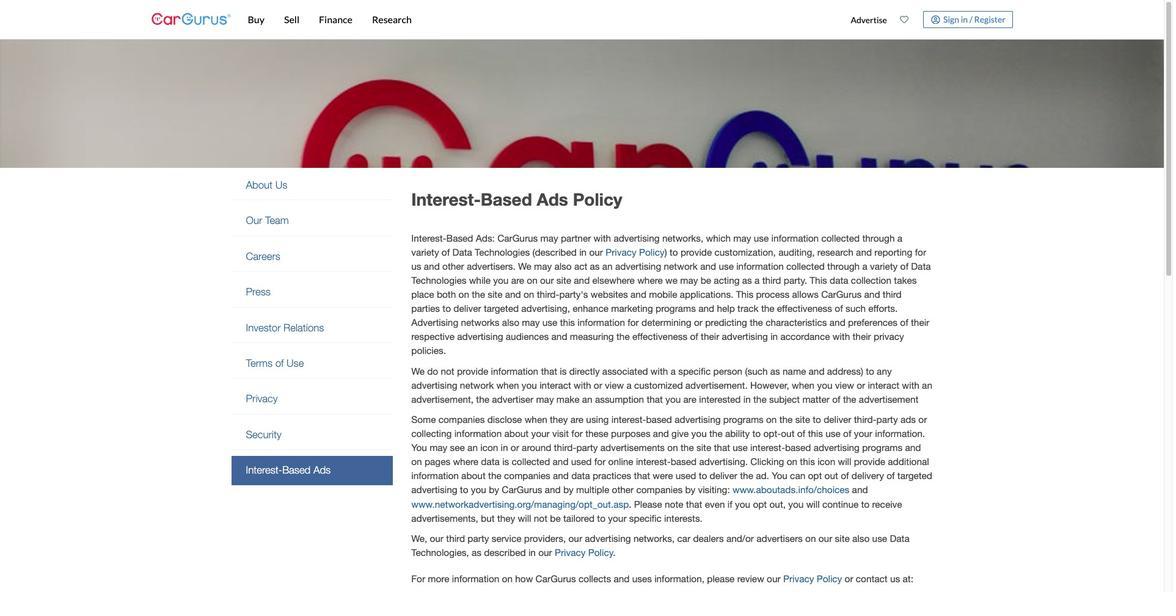 Task type: locate. For each thing, give the bounding box(es) containing it.
make
[[557, 394, 580, 405]]

1 horizontal spatial you
[[772, 471, 788, 482]]

2 vertical spatial companies
[[636, 485, 683, 496]]

data inside ) to provide customization, auditing, research and reporting for us and other advertisers. we may also act as an advertising network and use information collected through a variety of data technologies while you are on our site and elsewhere where we may be acting as a third party. this data collection takes place both on the site and on third-party's websites and mobile applications. this process allows cargurus and third parties to deliver targeted advertising, enhance marketing programs and help track the effectiveness of such efforts. advertising networks also may use this information for determining or predicting the characteristics and preferences of their respective advertising audiences and measuring the effectiveness of their advertising in accordance with their privacy policies.
[[830, 275, 848, 286]]

a
[[897, 233, 903, 244], [862, 261, 867, 272], [755, 275, 760, 286], [671, 366, 676, 377], [627, 380, 632, 391]]

please
[[634, 499, 662, 510]]

2 horizontal spatial companies
[[636, 485, 683, 496]]

about
[[246, 179, 273, 191]]

auditing,
[[779, 247, 815, 258]]

networks, up )
[[662, 233, 703, 244]]

review
[[737, 574, 764, 585]]

help
[[717, 303, 735, 314]]

provide inside ) to provide customization, auditing, research and reporting for us and other advertisers. we may also act as an advertising network and use information collected through a variety of data technologies while you are on our site and elsewhere where we may be acting as a third party. this data collection takes place both on the site and on third-party's websites and mobile applications. this process allows cargurus and third parties to deliver targeted advertising, enhance marketing programs and help track the effectiveness of such efforts. advertising networks also may use this information for determining or predicting the characteristics and preferences of their respective advertising audiences and measuring the effectiveness of their advertising in accordance with their privacy policies.
[[681, 247, 712, 258]]

investor relations
[[246, 322, 324, 334]]

they up visit
[[550, 414, 568, 425]]

provide up delivery
[[854, 457, 885, 468]]

a up the reporting
[[897, 233, 903, 244]]

the down process
[[761, 303, 775, 314]]

through inside ) to provide customization, auditing, research and reporting for us and other advertisers. we may also act as an advertising network and use information collected through a variety of data technologies while you are on our site and elsewhere where we may be acting as a third party. this data collection takes place both on the site and on third-party's websites and mobile applications. this process allows cargurus and third parties to deliver targeted advertising, enhance marketing programs and help track the effectiveness of such efforts. advertising networks also may use this information for determining or predicting the characteristics and preferences of their respective advertising audiences and measuring the effectiveness of their advertising in accordance with their privacy policies.
[[827, 261, 860, 272]]

this
[[560, 317, 575, 328], [808, 428, 823, 439], [800, 457, 815, 468]]

even
[[705, 499, 725, 510]]

based up ads:
[[481, 189, 532, 210]]

0 horizontal spatial through
[[827, 261, 860, 272]]

0 horizontal spatial third
[[446, 533, 465, 544]]

2 horizontal spatial also
[[852, 533, 870, 544]]

2 horizontal spatial are
[[683, 394, 697, 405]]

2 horizontal spatial third
[[883, 289, 902, 300]]

menu
[[844, 2, 1013, 37], [232, 171, 393, 486]]

our
[[246, 215, 262, 227]]

0 vertical spatial programs
[[656, 303, 696, 314]]

2 horizontal spatial deliver
[[824, 414, 851, 425]]

site inside we, our third party service providers, our advertising networks, car dealers and/or advertisers on our site also use data technologies, as described in our
[[835, 533, 850, 544]]

their down predicting
[[701, 331, 719, 342]]

our inside ) to provide customization, auditing, research and reporting for us and other advertisers. we may also act as an advertising network and use information collected through a variety of data technologies while you are on our site and elsewhere where we may be acting as a third party. this data collection takes place both on the site and on third-party's websites and mobile applications. this process allows cargurus and third parties to deliver targeted advertising, enhance marketing programs and help track the effectiveness of such efforts. advertising networks also may use this information for determining or predicting the characteristics and preferences of their respective advertising audiences and measuring the effectiveness of their advertising in accordance with their privacy policies.
[[540, 275, 554, 286]]

collected inside interest-based ads: cargurus may partner with advertising networks, which may use information collected through a variety of data technologies (described in our
[[821, 233, 860, 244]]

1 vertical spatial opt
[[753, 499, 767, 510]]

provide down which
[[681, 247, 712, 258]]

2 vertical spatial this
[[800, 457, 815, 468]]

as up however,
[[770, 366, 780, 377]]

name
[[783, 366, 806, 377]]

site
[[557, 275, 571, 286], [488, 289, 503, 300], [795, 414, 810, 425], [697, 442, 711, 453], [835, 533, 850, 544]]

this inside ) to provide customization, auditing, research and reporting for us and other advertisers. we may also act as an advertising network and use information collected through a variety of data technologies while you are on our site and elsewhere where we may be acting as a third party. this data collection takes place both on the site and on third-party's websites and mobile applications. this process allows cargurus and third parties to deliver targeted advertising, enhance marketing programs and help track the effectiveness of such efforts. advertising networks also may use this information for determining or predicting the characteristics and preferences of their respective advertising audiences and measuring the effectiveness of their advertising in accordance with their privacy policies.
[[560, 317, 575, 328]]

view up assumption
[[605, 380, 624, 391]]

with
[[594, 233, 611, 244], [833, 331, 850, 342], [651, 366, 668, 377], [574, 380, 591, 391], [902, 380, 919, 391]]

out
[[781, 428, 795, 439], [825, 471, 838, 482]]

security
[[246, 429, 281, 441]]

used right the were
[[676, 471, 696, 482]]

you
[[411, 442, 427, 453], [772, 471, 788, 482]]

variety inside ) to provide customization, auditing, research and reporting for us and other advertisers. we may also act as an advertising network and use information collected through a variety of data technologies while you are on our site and elsewhere where we may be acting as a third party. this data collection takes place both on the site and on third-party's websites and mobile applications. this process allows cargurus and third parties to deliver targeted advertising, enhance marketing programs and help track the effectiveness of such efforts. advertising networks also may use this information for determining or predicting the characteristics and preferences of their respective advertising audiences and measuring the effectiveness of their advertising in accordance with their privacy policies.
[[870, 261, 898, 272]]

1 horizontal spatial about
[[504, 428, 529, 439]]

that down customized on the bottom
[[647, 394, 663, 405]]

process
[[756, 289, 790, 300]]

0 vertical spatial data
[[830, 275, 848, 286]]

1 vertical spatial based
[[446, 233, 473, 244]]

information inside interest-based ads: cargurus may partner with advertising networks, which may use information collected through a variety of data technologies (described in our
[[771, 233, 819, 244]]

that inside . please note that even if you opt out, you will continue to receive advertisements, but they will not be tailored to your specific interests.
[[686, 499, 702, 510]]

address)
[[827, 366, 863, 377]]

party.
[[784, 275, 807, 286]]

2 vertical spatial data
[[890, 533, 910, 544]]

1 vertical spatial this
[[808, 428, 823, 439]]

your
[[531, 428, 550, 439], [854, 428, 873, 439], [608, 513, 627, 524]]

interest- up ads:
[[411, 189, 481, 210]]

ads:
[[476, 233, 495, 244]]

1 vertical spatial interest-
[[411, 233, 446, 244]]

0 vertical spatial through
[[862, 233, 895, 244]]

third up process
[[762, 275, 781, 286]]

takes
[[894, 275, 917, 286]]

party down "but" at the left of the page
[[468, 533, 489, 544]]

1 vertical spatial data
[[481, 457, 500, 468]]

not
[[441, 366, 454, 377], [534, 513, 547, 524]]

cargurus right ads:
[[497, 233, 538, 244]]

2 vertical spatial provide
[[854, 457, 885, 468]]

0 vertical spatial ads
[[537, 189, 568, 210]]

0 vertical spatial network
[[664, 261, 698, 272]]

1 horizontal spatial their
[[853, 331, 871, 342]]

not up "providers,"
[[534, 513, 547, 524]]

privacy inside privacy link
[[246, 393, 278, 405]]

cargurus logo homepage link image
[[151, 2, 231, 37]]

specific
[[678, 366, 711, 377], [629, 513, 662, 524]]

2 view from the left
[[835, 380, 854, 391]]

privacy for privacy policy
[[606, 247, 637, 258]]

we
[[665, 275, 678, 286]]

advertising inside interest-based ads: cargurus may partner with advertising networks, which may use information collected through a variety of data technologies (described in our
[[614, 233, 660, 244]]

0 horizontal spatial opt
[[753, 499, 767, 510]]

visiting:
[[698, 485, 730, 496]]

or inside ) to provide customization, auditing, research and reporting for us and other advertisers. we may also act as an advertising network and use information collected through a variety of data technologies while you are on our site and elsewhere where we may be acting as a third party. this data collection takes place both on the site and on third-party's websites and mobile applications. this process allows cargurus and third parties to deliver targeted advertising, enhance marketing programs and help track the effectiveness of such efforts. advertising networks also may use this information for determining or predicting the characteristics and preferences of their respective advertising audiences and measuring the effectiveness of their advertising in accordance with their privacy policies.
[[694, 317, 703, 328]]

you right ad.
[[772, 471, 788, 482]]

provide inside we do not provide information that is directly associated with a specific person (such as name and address) to any advertising network when you interact with or view a customized advertisement. however, when you view or interact with an advertisement, the advertiser may make an assumption that you are interested in the subject matter of the advertisement
[[457, 366, 488, 377]]

0 horizontal spatial your
[[531, 428, 550, 439]]

by up "but" at the left of the page
[[489, 485, 499, 496]]

our up privacy policy .
[[569, 533, 582, 544]]

more
[[428, 574, 449, 585]]

0 horizontal spatial not
[[441, 366, 454, 377]]

1 horizontal spatial when
[[525, 414, 547, 425]]

0 horizontal spatial used
[[571, 457, 592, 468]]

0 vertical spatial privacy policy link
[[606, 247, 665, 258]]

0 horizontal spatial deliver
[[454, 303, 481, 314]]

you up matter
[[817, 380, 833, 391]]

advertise link
[[844, 2, 894, 37]]

1 vertical spatial specific
[[629, 513, 662, 524]]

be inside . please note that even if you opt out, you will continue to receive advertisements, but they will not be tailored to your specific interests.
[[550, 513, 561, 524]]

us left at:
[[890, 574, 900, 585]]

our inside interest-based ads: cargurus may partner with advertising networks, which may use information collected through a variety of data technologies (described in our
[[589, 247, 603, 258]]

0 vertical spatial variety
[[411, 247, 439, 258]]

1 vertical spatial will
[[806, 499, 820, 510]]

1 vertical spatial .
[[613, 547, 616, 558]]

enhance
[[573, 303, 609, 314]]

use up customization,
[[754, 233, 769, 244]]

may left make
[[536, 394, 554, 405]]

is left directly
[[560, 366, 567, 377]]

1 horizontal spatial opt
[[808, 471, 822, 482]]

www.networkadvertising.org/managing/opt_out.asp link
[[411, 499, 629, 510]]

0 horizontal spatial programs
[[656, 303, 696, 314]]

and inside www.aboutads.info/choices and www.networkadvertising.org/managing/opt_out.asp
[[852, 485, 868, 496]]

they
[[550, 414, 568, 425], [497, 513, 515, 524]]

targeted
[[484, 303, 519, 314], [897, 471, 932, 482]]

effectiveness down determining
[[632, 331, 687, 342]]

opt inside . please note that even if you opt out, you will continue to receive advertisements, but they will not be tailored to your specific interests.
[[753, 499, 767, 510]]

companies up www.networkadvertising.org/managing/opt_out.asp link
[[504, 471, 550, 482]]

2 vertical spatial programs
[[862, 442, 903, 453]]

some companies disclose when they are using interest-based advertising programs on the site to deliver third-party ads or collecting information about your visit for these purposes and give you the ability to opt-out of this use of your information. you may see an icon in or around third-party advertisements on the site that use interest-based advertising programs and on pages where data is collected and used for online interest-based advertising. clicking on this icon will provide additional information about the companies and data practices that were used to deliver the ad. you can opt out of delivery of targeted advertising to you by cargurus and by multiple other companies by visiting:
[[411, 414, 932, 496]]

targeted down additional
[[897, 471, 932, 482]]

out,
[[770, 499, 786, 510]]

1 horizontal spatial companies
[[504, 471, 550, 482]]

are inside ) to provide customization, auditing, research and reporting for us and other advertisers. we may also act as an advertising network and use information collected through a variety of data technologies while you are on our site and elsewhere where we may be acting as a third party. this data collection takes place both on the site and on third-party's websites and mobile applications. this process allows cargurus and third parties to deliver targeted advertising, enhance marketing programs and help track the effectiveness of such efforts. advertising networks also may use this information for determining or predicting the characteristics and preferences of their respective advertising audiences and measuring the effectiveness of their advertising in accordance with their privacy policies.
[[511, 275, 524, 286]]

ad.
[[756, 471, 769, 482]]

1 vertical spatial third
[[883, 289, 902, 300]]

our up the advertising,
[[540, 275, 554, 286]]

data inside ) to provide customization, auditing, research and reporting for us and other advertisers. we may also act as an advertising network and use information collected through a variety of data technologies while you are on our site and elsewhere where we may be acting as a third party. this data collection takes place both on the site and on third-party's websites and mobile applications. this process allows cargurus and third parties to deliver targeted advertising, enhance marketing programs and help track the effectiveness of such efforts. advertising networks also may use this information for determining or predicting the characteristics and preferences of their respective advertising audiences and measuring the effectiveness of their advertising in accordance with their privacy policies.
[[911, 261, 931, 272]]

in up act
[[579, 247, 587, 258]]

based
[[481, 189, 532, 210], [446, 233, 473, 244], [282, 465, 311, 477]]

your up around
[[531, 428, 550, 439]]

will right icon
[[838, 457, 851, 468]]

you down collecting
[[411, 442, 427, 453]]

1 horizontal spatial your
[[608, 513, 627, 524]]

data inside interest-based ads: cargurus may partner with advertising networks, which may use information collected through a variety of data technologies (described in our
[[452, 247, 472, 258]]

network inside we do not provide information that is directly associated with a specific person (such as name and address) to any advertising network when you interact with or view a customized advertisement. however, when you view or interact with an advertisement, the advertiser may make an assumption that you are interested in the subject matter of the advertisement
[[460, 380, 494, 391]]

0 horizontal spatial will
[[518, 513, 531, 524]]

0 horizontal spatial about
[[461, 471, 486, 482]]

uses
[[632, 574, 652, 585]]

1 horizontal spatial based
[[446, 233, 473, 244]]

interests.
[[664, 513, 703, 524]]

be up "providers,"
[[550, 513, 561, 524]]

with inside ) to provide customization, auditing, research and reporting for us and other advertisers. we may also act as an advertising network and use information collected through a variety of data technologies while you are on our site and elsewhere where we may be acting as a third party. this data collection takes place both on the site and on third-party's websites and mobile applications. this process allows cargurus and third parties to deliver targeted advertising, enhance marketing programs and help track the effectiveness of such efforts. advertising networks also may use this information for determining or predicting the characteristics and preferences of their respective advertising audiences and measuring the effectiveness of their advertising in accordance with their privacy policies.
[[833, 331, 850, 342]]

characteristics
[[766, 317, 827, 328]]

using
[[586, 414, 609, 425]]

1 horizontal spatial specific
[[678, 366, 711, 377]]

of down determining
[[690, 331, 698, 342]]

with up advertisement
[[902, 380, 919, 391]]

programs down information.
[[862, 442, 903, 453]]

where inside some companies disclose when they are using interest-based advertising programs on the site to deliver third-party ads or collecting information about your visit for these purposes and give you the ability to opt-out of this use of your information. you may see an icon in or around third-party advertisements on the site that use interest-based advertising programs and on pages where data is collected and used for online interest-based advertising. clicking on this icon will provide additional information about the companies and data practices that were used to deliver the ad. you can opt out of delivery of targeted advertising to you by cargurus and by multiple other companies by visiting:
[[453, 457, 478, 468]]

for down marketing
[[628, 317, 639, 328]]

1 horizontal spatial data
[[890, 533, 910, 544]]

opt left out,
[[753, 499, 767, 510]]

an inside ) to provide customization, auditing, research and reporting for us and other advertisers. we may also act as an advertising network and use information collected through a variety of data technologies while you are on our site and elsewhere where we may be acting as a third party. this data collection takes place both on the site and on third-party's websites and mobile applications. this process allows cargurus and third parties to deliver targeted advertising, enhance marketing programs and help track the effectiveness of such efforts. advertising networks also may use this information for determining or predicting the characteristics and preferences of their respective advertising audiences and measuring the effectiveness of their advertising in accordance with their privacy policies.
[[602, 261, 613, 272]]

1 horizontal spatial ads
[[537, 189, 568, 210]]

0 horizontal spatial targeted
[[484, 303, 519, 314]]

collected
[[821, 233, 860, 244], [786, 261, 825, 272], [512, 457, 550, 468]]

interest-
[[611, 414, 646, 425], [750, 442, 785, 453], [636, 457, 671, 468]]

1 vertical spatial be
[[550, 513, 561, 524]]

0 horizontal spatial network
[[460, 380, 494, 391]]

with right partner
[[594, 233, 611, 244]]

2 horizontal spatial based
[[481, 189, 532, 210]]

interest- for interest-based ads: cargurus may partner with advertising networks, which may use information collected through a variety of data technologies (described in our
[[411, 233, 446, 244]]

0 vertical spatial party
[[877, 414, 898, 425]]

matter
[[803, 394, 830, 405]]

1 horizontal spatial deliver
[[710, 471, 737, 482]]

0 vertical spatial is
[[560, 366, 567, 377]]

programs up ability
[[723, 414, 764, 425]]

1 view from the left
[[605, 380, 624, 391]]

of up both
[[442, 247, 450, 258]]

privacy policy link
[[606, 247, 665, 258], [555, 547, 613, 558], [783, 574, 842, 585]]

is
[[560, 366, 567, 377], [502, 457, 509, 468]]

this up the allows
[[810, 275, 827, 286]]

advertisement.
[[685, 380, 748, 391]]

2 vertical spatial are
[[570, 414, 584, 425]]

in inside we, our third party service providers, our advertising networks, car dealers and/or advertisers on our site also use data technologies, as described in our
[[528, 547, 536, 558]]

are left using
[[570, 414, 584, 425]]

2 vertical spatial based
[[282, 465, 311, 477]]

specific up advertisement.
[[678, 366, 711, 377]]

we inside we do not provide information that is directly associated with a specific person (such as name and address) to any advertising network when you interact with or view a customized advertisement. however, when you view or interact with an advertisement, the advertiser may make an assumption that you are interested in the subject matter of the advertisement
[[411, 366, 425, 377]]

0 vertical spatial effectiveness
[[777, 303, 832, 314]]

0 horizontal spatial be
[[550, 513, 561, 524]]

0 horizontal spatial us
[[411, 261, 421, 272]]

ability
[[725, 428, 750, 439]]

networks, inside we, our third party service providers, our advertising networks, car dealers and/or advertisers on our site also use data technologies, as described in our
[[634, 533, 675, 544]]

will inside some companies disclose when they are using interest-based advertising programs on the site to deliver third-party ads or collecting information about your visit for these purposes and give you the ability to opt-out of this use of your information. you may see an icon in or around third-party advertisements on the site that use interest-based advertising programs and on pages where data is collected and used for online interest-based advertising. clicking on this icon will provide additional information about the companies and data practices that were used to deliver the ad. you can opt out of delivery of targeted advertising to you by cargurus and by multiple other companies by visiting:
[[838, 457, 851, 468]]

used
[[571, 457, 592, 468], [676, 471, 696, 482]]

0 vertical spatial targeted
[[484, 303, 519, 314]]

0 vertical spatial other
[[442, 261, 464, 272]]

ads for interest-based ads
[[313, 465, 331, 477]]

additional
[[888, 457, 929, 468]]

or left contact
[[845, 574, 853, 585]]

they inside some companies disclose when they are using interest-based advertising programs on the site to deliver third-party ads or collecting information about your visit for these purposes and give you the ability to opt-out of this use of your information. you may see an icon in or around third-party advertisements on the site that use interest-based advertising programs and on pages where data is collected and used for online interest-based advertising. clicking on this icon will provide additional information about the companies and data practices that were used to deliver the ad. you can opt out of delivery of targeted advertising to you by cargurus and by multiple other companies by visiting:
[[550, 414, 568, 425]]

an
[[602, 261, 613, 272], [922, 380, 932, 391], [582, 394, 592, 405], [468, 442, 478, 453]]

. inside . please note that even if you opt out, you will continue to receive advertisements, but they will not be tailored to your specific interests.
[[629, 499, 632, 510]]

based inside interest-based ads: cargurus may partner with advertising networks, which may use information collected through a variety of data technologies (described in our
[[446, 233, 473, 244]]

interest- down security
[[246, 465, 282, 477]]

data for use
[[890, 533, 910, 544]]

in down 'characteristics'
[[771, 331, 778, 342]]

cargurus inside interest-based ads: cargurus may partner with advertising networks, which may use information collected through a variety of data technologies (described in our
[[497, 233, 538, 244]]

determining
[[642, 317, 691, 328]]

menu containing about us
[[232, 171, 393, 486]]

networks, inside interest-based ads: cargurus may partner with advertising networks, which may use information collected through a variety of data technologies (described in our
[[662, 233, 703, 244]]

this
[[810, 275, 827, 286], [736, 289, 754, 300]]

as inside we do not provide information that is directly associated with a specific person (such as name and address) to any advertising network when you interact with or view a customized advertisement. however, when you view or interact with an advertisement, the advertiser may make an assumption that you are interested in the subject matter of the advertisement
[[770, 366, 780, 377]]

an inside some companies disclose when they are using interest-based advertising programs on the site to deliver third-party ads or collecting information about your visit for these purposes and give you the ability to opt-out of this use of your information. you may see an icon in or around third-party advertisements on the site that use interest-based advertising programs and on pages where data is collected and used for online interest-based advertising. clicking on this icon will provide additional information about the companies and data practices that were used to deliver the ad. you can opt out of delivery of targeted advertising to you by cargurus and by multiple other companies by visiting:
[[468, 442, 478, 453]]

be
[[701, 275, 711, 286], [550, 513, 561, 524]]

1 vertical spatial targeted
[[897, 471, 932, 482]]

will
[[838, 457, 851, 468], [806, 499, 820, 510], [518, 513, 531, 524]]

. please note that even if you opt out, you will continue to receive advertisements, but they will not be tailored to your specific interests.
[[411, 499, 902, 524]]

as
[[590, 261, 600, 272], [742, 275, 752, 286], [770, 366, 780, 377], [472, 547, 481, 558]]

information down pages
[[411, 471, 459, 482]]

and
[[856, 247, 872, 258], [424, 261, 440, 272], [700, 261, 716, 272], [574, 275, 590, 286], [505, 289, 521, 300], [631, 289, 647, 300], [864, 289, 880, 300], [699, 303, 714, 314], [830, 317, 846, 328], [551, 331, 567, 342], [809, 366, 825, 377], [653, 428, 669, 439], [905, 442, 921, 453], [553, 457, 569, 468], [553, 471, 569, 482], [545, 485, 561, 496], [852, 485, 868, 496], [614, 574, 630, 585]]

2 by from the left
[[563, 485, 574, 496]]

1 horizontal spatial us
[[890, 574, 900, 585]]

about us link
[[232, 171, 393, 200]]

this down the advertising,
[[560, 317, 575, 328]]

0 vertical spatial we
[[518, 261, 531, 272]]

0 horizontal spatial based
[[282, 465, 311, 477]]

0 horizontal spatial other
[[442, 261, 464, 272]]

0 horizontal spatial interact
[[540, 380, 571, 391]]

1 horizontal spatial party
[[576, 442, 598, 453]]

ads up partner
[[537, 189, 568, 210]]

2 horizontal spatial will
[[838, 457, 851, 468]]

collected down the auditing,
[[786, 261, 825, 272]]

or
[[694, 317, 703, 328], [594, 380, 602, 391], [857, 380, 865, 391], [919, 414, 927, 425], [511, 442, 519, 453], [845, 574, 853, 585]]

the down address)
[[843, 394, 856, 405]]

0 horizontal spatial data
[[481, 457, 500, 468]]

2 horizontal spatial your
[[854, 428, 873, 439]]

to
[[670, 247, 678, 258], [443, 303, 451, 314], [866, 366, 874, 377], [813, 414, 821, 425], [752, 428, 761, 439], [699, 471, 707, 482], [460, 485, 468, 496], [861, 499, 870, 510], [597, 513, 606, 524]]

1 horizontal spatial by
[[563, 485, 574, 496]]

our team link
[[232, 207, 393, 236]]

research
[[372, 13, 412, 25]]

site down continue at the right of page
[[835, 533, 850, 544]]

of right matter
[[832, 394, 841, 405]]

privacy policy link for with
[[606, 247, 665, 258]]

interest- left ads:
[[411, 233, 446, 244]]

other inside some companies disclose when they are using interest-based advertising programs on the site to deliver third-party ads or collecting information about your visit for these purposes and give you the ability to opt-out of this use of your information. you may see an icon in or around third-party advertisements on the site that use interest-based advertising programs and on pages where data is collected and used for online interest-based advertising. clicking on this icon will provide additional information about the companies and data practices that were used to deliver the ad. you can opt out of delivery of targeted advertising to you by cargurus and by multiple other companies by visiting:
[[612, 485, 634, 496]]

not inside . please note that even if you opt out, you will continue to receive advertisements, but they will not be tailored to your specific interests.
[[534, 513, 547, 524]]

interest- up clicking
[[750, 442, 785, 453]]

based
[[646, 414, 672, 425], [785, 442, 811, 453], [671, 457, 697, 468]]

if
[[728, 499, 732, 510]]

user icon image
[[931, 15, 940, 24]]

interact
[[540, 380, 571, 391], [868, 380, 899, 391]]

to up visiting:
[[699, 471, 707, 482]]

variety inside interest-based ads: cargurus may partner with advertising networks, which may use information collected through a variety of data technologies (described in our
[[411, 247, 439, 258]]

also down (described
[[554, 261, 572, 272]]

1 vertical spatial party
[[576, 442, 598, 453]]

may inside we do not provide information that is directly associated with a specific person (such as name and address) to any advertising network when you interact with or view a customized advertisement. however, when you view or interact with an advertisement, the advertiser may make an assumption that you are interested in the subject matter of the advertisement
[[536, 394, 554, 405]]

0 vertical spatial interest-
[[611, 414, 646, 425]]

at:
[[903, 574, 913, 585]]

of up privacy
[[900, 317, 908, 328]]

interest- inside interest-based ads: cargurus may partner with advertising networks, which may use information collected through a variety of data technologies (described in our
[[411, 233, 446, 244]]

on
[[527, 275, 538, 286], [459, 289, 469, 300], [524, 289, 534, 300], [766, 414, 777, 425], [667, 442, 678, 453], [411, 457, 422, 468], [787, 457, 797, 468], [805, 533, 816, 544], [502, 574, 513, 585]]

may inside some companies disclose when they are using interest-based advertising programs on the site to deliver third-party ads or collecting information about your visit for these purposes and give you the ability to opt-out of this use of your information. you may see an icon in or around third-party advertisements on the site that use interest-based advertising programs and on pages where data is collected and used for online interest-based advertising. clicking on this icon will provide additional information about the companies and data practices that were used to deliver the ad. you can opt out of delivery of targeted advertising to you by cargurus and by multiple other companies by visiting:
[[430, 442, 447, 453]]

out down subject
[[781, 428, 795, 439]]

applications.
[[680, 289, 733, 300]]

1 vertical spatial through
[[827, 261, 860, 272]]

deliver down the advertising.
[[710, 471, 737, 482]]

view down address)
[[835, 380, 854, 391]]

0 horizontal spatial menu
[[232, 171, 393, 486]]

programs inside ) to provide customization, auditing, research and reporting for us and other advertisers. we may also act as an advertising network and use information collected through a variety of data technologies while you are on our site and elsewhere where we may be acting as a third party. this data collection takes place both on the site and on third-party's websites and mobile applications. this process allows cargurus and third parties to deliver targeted advertising, enhance marketing programs and help track the effectiveness of such efforts. advertising networks also may use this information for determining or predicting the characteristics and preferences of their respective advertising audiences and measuring the effectiveness of their advertising in accordance with their privacy policies.
[[656, 303, 696, 314]]

while
[[469, 275, 491, 286]]

collected down around
[[512, 457, 550, 468]]

party up information.
[[877, 414, 898, 425]]

your left information.
[[854, 428, 873, 439]]

1 vertical spatial provide
[[457, 366, 488, 377]]

you up advertiser in the left of the page
[[522, 380, 537, 391]]

collected inside ) to provide customization, auditing, research and reporting for us and other advertisers. we may also act as an advertising network and use information collected through a variety of data technologies while you are on our site and elsewhere where we may be acting as a third party. this data collection takes place both on the site and on third-party's websites and mobile applications. this process allows cargurus and third parties to deliver targeted advertising, enhance marketing programs and help track the effectiveness of such efforts. advertising networks also may use this information for determining or predicting the characteristics and preferences of their respective advertising audiences and measuring the effectiveness of their advertising in accordance with their privacy policies.
[[786, 261, 825, 272]]

use inside we, our third party service providers, our advertising networks, car dealers and/or advertisers on our site also use data technologies, as described in our
[[872, 533, 887, 544]]

associated
[[602, 366, 648, 377]]

targeted up 'networks'
[[484, 303, 519, 314]]

advertising down do
[[411, 380, 457, 391]]

team
[[265, 215, 289, 227]]

our team
[[246, 215, 289, 227]]

variety up 'place'
[[411, 247, 439, 258]]

0 vertical spatial opt
[[808, 471, 822, 482]]

our down continue at the right of page
[[819, 533, 832, 544]]

1 vertical spatial you
[[772, 471, 788, 482]]

privacy for privacy
[[246, 393, 278, 405]]

policy up collects
[[588, 547, 613, 558]]

you right the "give"
[[691, 428, 707, 439]]

menu bar
[[231, 0, 844, 39]]

0 vertical spatial interest-
[[411, 189, 481, 210]]

of
[[442, 247, 450, 258], [900, 261, 909, 272], [835, 303, 843, 314], [900, 317, 908, 328], [690, 331, 698, 342], [275, 357, 284, 370], [832, 394, 841, 405], [797, 428, 805, 439], [843, 428, 851, 439], [841, 471, 849, 482], [887, 471, 895, 482]]

opt inside some companies disclose when they are using interest-based advertising programs on the site to deliver third-party ads or collecting information about your visit for these purposes and give you the ability to opt-out of this use of your information. you may see an icon in or around third-party advertisements on the site that use interest-based advertising programs and on pages where data is collected and used for online interest-based advertising. clicking on this icon will provide additional information about the companies and data practices that were used to deliver the ad. you can opt out of delivery of targeted advertising to you by cargurus and by multiple other companies by visiting:
[[808, 471, 822, 482]]

1 vertical spatial this
[[736, 289, 754, 300]]

third- down visit
[[554, 442, 576, 453]]

policy up the 'mobile'
[[639, 247, 665, 258]]

is inside we do not provide information that is directly associated with a specific person (such as name and address) to any advertising network when you interact with or view a customized advertisement. however, when you view or interact with an advertisement, the advertiser may make an assumption that you are interested in the subject matter of the advertisement
[[560, 366, 567, 377]]

0 horizontal spatial you
[[411, 442, 427, 453]]

sign in / register
[[943, 14, 1006, 24]]

1 horizontal spatial be
[[701, 275, 711, 286]]

terms
[[246, 357, 273, 370]]

privacy policy link for our
[[555, 547, 613, 558]]

menu bar containing buy
[[231, 0, 844, 39]]

1 interact from the left
[[540, 380, 571, 391]]

1 vertical spatial other
[[612, 485, 634, 496]]

terms of use
[[246, 357, 304, 370]]

0 horizontal spatial view
[[605, 380, 624, 391]]

of up takes
[[900, 261, 909, 272]]

ads inside interest-based ads link
[[313, 465, 331, 477]]

cargurus inside some companies disclose when they are using interest-based advertising programs on the site to deliver third-party ads or collecting information about your visit for these purposes and give you the ability to opt-out of this use of your information. you may see an icon in or around third-party advertisements on the site that use interest-based advertising programs and on pages where data is collected and used for online interest-based advertising. clicking on this icon will provide additional information about the companies and data practices that were used to deliver the ad. you can opt out of delivery of targeted advertising to you by cargurus and by multiple other companies by visiting:
[[502, 485, 542, 496]]

1 horizontal spatial programs
[[723, 414, 764, 425]]

through down research in the top right of the page
[[827, 261, 860, 272]]

data inside we, our third party service providers, our advertising networks, car dealers and/or advertisers on our site also use data technologies, as described in our
[[890, 533, 910, 544]]

2 vertical spatial interest-
[[246, 465, 282, 477]]

their down takes
[[911, 317, 930, 328]]

in
[[961, 14, 968, 24], [579, 247, 587, 258], [771, 331, 778, 342], [743, 394, 751, 405], [528, 547, 536, 558]]

privacy policy link up elsewhere
[[606, 247, 665, 258]]

your inside . please note that even if you opt out, you will continue to receive advertisements, but they will not be tailored to your specific interests.
[[608, 513, 627, 524]]

the
[[472, 289, 485, 300], [761, 303, 775, 314], [750, 317, 763, 328], [617, 331, 630, 342], [476, 394, 489, 405], [753, 394, 767, 405], [843, 394, 856, 405], [779, 414, 793, 425], [709, 428, 723, 439], [681, 442, 694, 453], [488, 471, 501, 482], [740, 471, 753, 482]]

1 horizontal spatial is
[[560, 366, 567, 377]]



Task type: describe. For each thing, give the bounding box(es) containing it.
policy left contact
[[817, 574, 842, 585]]

network inside ) to provide customization, auditing, research and reporting for us and other advertisers. we may also act as an advertising network and use information collected through a variety of data technologies while you are on our site and elsewhere where we may be acting as a third party. this data collection takes place both on the site and on third-party's websites and mobile applications. this process allows cargurus and third parties to deliver targeted advertising, enhance marketing programs and help track the effectiveness of such efforts. advertising networks also may use this information for determining or predicting the characteristics and preferences of their respective advertising audiences and measuring the effectiveness of their advertising in accordance with their privacy policies.
[[664, 261, 698, 272]]

they inside . please note that even if you opt out, you will continue to receive advertisements, but they will not be tailored to your specific interests.
[[497, 513, 515, 524]]

0 vertical spatial you
[[411, 442, 427, 453]]

provide inside some companies disclose when they are using interest-based advertising programs on the site to deliver third-party ads or collecting information about your visit for these purposes and give you the ability to opt-out of this use of your information. you may see an icon in or around third-party advertisements on the site that use interest-based advertising programs and on pages where data is collected and used for online interest-based advertising. clicking on this icon will provide additional information about the companies and data practices that were used to deliver the ad. you can opt out of delivery of targeted advertising to you by cargurus and by multiple other companies by visiting:
[[854, 457, 885, 468]]

based for policy
[[481, 189, 532, 210]]

as right act
[[590, 261, 600, 272]]

online
[[608, 457, 633, 468]]

of left use
[[275, 357, 284, 370]]

do
[[427, 366, 438, 377]]

cargurus logo homepage link link
[[151, 2, 231, 37]]

to down both
[[443, 303, 451, 314]]

to up advertisements,
[[460, 485, 468, 496]]

our down "providers,"
[[538, 547, 552, 558]]

0 horizontal spatial when
[[496, 380, 519, 391]]

that up make
[[541, 366, 557, 377]]

note
[[665, 499, 683, 510]]

be inside ) to provide customization, auditing, research and reporting for us and other advertisers. we may also act as an advertising network and use information collected through a variety of data technologies while you are on our site and elsewhere where we may be acting as a third party. this data collection takes place both on the site and on third-party's websites and mobile applications. this process allows cargurus and third parties to deliver targeted advertising, enhance marketing programs and help track the effectiveness of such efforts. advertising networks also may use this information for determining or predicting the characteristics and preferences of their respective advertising audiences and measuring the effectiveness of their advertising in accordance with their privacy policies.
[[701, 275, 711, 286]]

in left /
[[961, 14, 968, 24]]

with inside interest-based ads: cargurus may partner with advertising networks, which may use information collected through a variety of data technologies (described in our
[[594, 233, 611, 244]]

0 horizontal spatial also
[[502, 317, 519, 328]]

privacy for privacy policy .
[[555, 547, 586, 558]]

) to provide customization, auditing, research and reporting for us and other advertisers. we may also act as an advertising network and use information collected through a variety of data technologies while you are on our site and elsewhere where we may be acting as a third party. this data collection takes place both on the site and on third-party's websites and mobile applications. this process allows cargurus and third parties to deliver targeted advertising, enhance marketing programs and help track the effectiveness of such efforts. advertising networks also may use this information for determining or predicting the characteristics and preferences of their respective advertising audiences and measuring the effectiveness of their advertising in accordance with their privacy policies.
[[411, 247, 931, 357]]

our up technologies,
[[430, 533, 444, 544]]

customization,
[[715, 247, 776, 258]]

a inside interest-based ads: cargurus may partner with advertising networks, which may use information collected through a variety of data technologies (described in our
[[897, 233, 903, 244]]

1 by from the left
[[489, 485, 499, 496]]

of right opt-
[[797, 428, 805, 439]]

2 vertical spatial data
[[571, 471, 590, 482]]

you down customized on the bottom
[[666, 394, 681, 405]]

2 vertical spatial third-
[[554, 442, 576, 453]]

1 vertical spatial about
[[461, 471, 486, 482]]

may up audiences
[[522, 317, 540, 328]]

use down ability
[[733, 442, 748, 453]]

receive
[[872, 499, 902, 510]]

www.aboutads.info/choices
[[733, 485, 850, 496]]

1 horizontal spatial will
[[806, 499, 820, 510]]

a up process
[[755, 275, 760, 286]]

the left ability
[[709, 428, 723, 439]]

third inside we, our third party service providers, our advertising networks, car dealers and/or advertisers on our site also use data technologies, as described in our
[[446, 533, 465, 544]]

advertising up icon
[[814, 442, 860, 453]]

of left delivery
[[841, 471, 849, 482]]

allows
[[792, 289, 819, 300]]

however,
[[750, 380, 789, 391]]

of down additional
[[887, 471, 895, 482]]

advertising down pages
[[411, 485, 457, 496]]

act
[[574, 261, 587, 272]]

3 by from the left
[[685, 485, 695, 496]]

multiple
[[576, 485, 609, 496]]

the down icon in
[[488, 471, 501, 482]]

may down (described
[[534, 261, 552, 272]]

an right make
[[582, 394, 592, 405]]

which
[[706, 233, 731, 244]]

give
[[672, 428, 689, 439]]

audiences
[[506, 331, 549, 342]]

providers,
[[524, 533, 566, 544]]

1 vertical spatial deliver
[[824, 414, 851, 425]]

of left such
[[835, 303, 843, 314]]

advertising,
[[521, 303, 570, 314]]

of left information.
[[843, 428, 851, 439]]

advertiser
[[492, 394, 534, 405]]

the down track
[[750, 317, 763, 328]]

not inside we do not provide information that is directly associated with a specific person (such as name and address) to any advertising network when you interact with or view a customized advertisement. however, when you view or interact with an advertisement, the advertiser may make an assumption that you are interested in the subject matter of the advertisement
[[441, 366, 454, 377]]

menu containing sign in / register
[[844, 2, 1013, 37]]

us inside ) to provide customization, auditing, research and reporting for us and other advertisers. we may also act as an advertising network and use information collected through a variety of data technologies while you are on our site and elsewhere where we may be acting as a third party. this data collection takes place both on the site and on third-party's websites and mobile applications. this process allows cargurus and third parties to deliver targeted advertising, enhance marketing programs and help track the effectiveness of such efforts. advertising networks also may use this information for determining or predicting the characteristics and preferences of their respective advertising audiences and measuring the effectiveness of their advertising in accordance with their privacy policies.
[[411, 261, 421, 272]]

/
[[970, 14, 973, 24]]

that left the were
[[634, 471, 650, 482]]

2 horizontal spatial when
[[792, 380, 815, 391]]

advertisement,
[[411, 394, 474, 405]]

when inside some companies disclose when they are using interest-based advertising programs on the site to deliver third-party ads or collecting information about your visit for these purposes and give you the ability to opt-out of this use of your information. you may see an icon in or around third-party advertisements on the site that use interest-based advertising programs and on pages where data is collected and used for online interest-based advertising. clicking on this icon will provide additional information about the companies and data practices that were used to deliver the ad. you can opt out of delivery of targeted advertising to you by cargurus and by multiple other companies by visiting:
[[525, 414, 547, 425]]

you down www.aboutads.info/choices at right bottom
[[788, 499, 804, 510]]

advertising
[[411, 317, 458, 328]]

collected inside some companies disclose when they are using interest-based advertising programs on the site to deliver third-party ads or collecting information about your visit for these purposes and give you the ability to opt-out of this use of your information. you may see an icon in or around third-party advertisements on the site that use interest-based advertising programs and on pages where data is collected and used for online interest-based advertising. clicking on this icon will provide additional information about the companies and data practices that were used to deliver the ad. you can opt out of delivery of targeted advertising to you by cargurus and by multiple other companies by visiting:
[[512, 457, 550, 468]]

to left opt-
[[752, 428, 761, 439]]

as right acting
[[742, 275, 752, 286]]

of inside we do not provide information that is directly associated with a specific person (such as name and address) to any advertising network when you interact with or view a customized advertisement. however, when you view or interact with an advertisement, the advertiser may make an assumption that you are interested in the subject matter of the advertisement
[[832, 394, 841, 405]]

of inside interest-based ads: cargurus may partner with advertising networks, which may use information collected through a variety of data technologies (described in our
[[442, 247, 450, 258]]

is inside some companies disclose when they are using interest-based advertising programs on the site to deliver third-party ads or collecting information about your visit for these purposes and give you the ability to opt-out of this use of your information. you may see an icon in or around third-party advertisements on the site that use interest-based advertising programs and on pages where data is collected and used for online interest-based advertising. clicking on this icon will provide additional information about the companies and data practices that were used to deliver the ad. you can opt out of delivery of targeted advertising to you by cargurus and by multiple other companies by visiting:
[[502, 457, 509, 468]]

other inside ) to provide customization, auditing, research and reporting for us and other advertisers. we may also act as an advertising network and use information collected through a variety of data technologies while you are on our site and elsewhere where we may be acting as a third party. this data collection takes place both on the site and on third-party's websites and mobile applications. this process allows cargurus and third parties to deliver targeted advertising, enhance marketing programs and help track the effectiveness of such efforts. advertising networks also may use this information for determining or predicting the characteristics and preferences of their respective advertising audiences and measuring the effectiveness of their advertising in accordance with their privacy policies.
[[442, 261, 464, 272]]

use up icon
[[826, 428, 841, 439]]

clicking
[[751, 457, 784, 468]]

websites
[[591, 289, 628, 300]]

1 vertical spatial based
[[785, 442, 811, 453]]

the down the "give"
[[681, 442, 694, 453]]

use inside interest-based ads: cargurus may partner with advertising networks, which may use information collected through a variety of data technologies (described in our
[[754, 233, 769, 244]]

you up "but" at the left of the page
[[471, 485, 486, 496]]

advertising down 'networks'
[[457, 331, 503, 342]]

mobile
[[649, 289, 677, 300]]

respective
[[411, 331, 455, 342]]

register
[[974, 14, 1006, 24]]

where inside ) to provide customization, auditing, research and reporting for us and other advertisers. we may also act as an advertising network and use information collected through a variety of data technologies while you are on our site and elsewhere where we may be acting as a third party. this data collection takes place both on the site and on third-party's websites and mobile applications. this process allows cargurus and third parties to deliver targeted advertising, enhance marketing programs and help track the effectiveness of such efforts. advertising networks also may use this information for determining or predicting the characteristics and preferences of their respective advertising audiences and measuring the effectiveness of their advertising in accordance with their privacy policies.
[[637, 275, 663, 286]]

marketing
[[611, 303, 653, 314]]

specific inside we do not provide information that is directly associated with a specific person (such as name and address) to any advertising network when you interact with or view a customized advertisement. however, when you view or interact with an advertisement, the advertiser may make an assumption that you are interested in the subject matter of the advertisement
[[678, 366, 711, 377]]

0 vertical spatial based
[[646, 414, 672, 425]]

buy button
[[238, 0, 274, 39]]

1 horizontal spatial out
[[825, 471, 838, 482]]

policies.
[[411, 346, 446, 357]]

0 vertical spatial also
[[554, 261, 572, 272]]

2 vertical spatial deliver
[[710, 471, 737, 482]]

may up customization,
[[733, 233, 751, 244]]

for up practices
[[594, 457, 606, 468]]

1 vertical spatial programs
[[723, 414, 764, 425]]

interest- for interest-based ads
[[246, 465, 282, 477]]

an up information.
[[922, 380, 932, 391]]

site up the advertising.
[[697, 442, 711, 453]]

opt-
[[763, 428, 781, 439]]

(described
[[532, 247, 577, 258]]

0 vertical spatial used
[[571, 457, 592, 468]]

for
[[411, 574, 425, 585]]

in inside interest-based ads: cargurus may partner with advertising networks, which may use information collected through a variety of data technologies (described in our
[[579, 247, 587, 258]]

information down customization,
[[736, 261, 784, 272]]

customized
[[634, 380, 683, 391]]

place
[[411, 289, 434, 300]]

use up acting
[[719, 261, 734, 272]]

as inside we, our third party service providers, our advertising networks, car dealers and/or advertisers on our site also use data technologies, as described in our
[[472, 547, 481, 558]]

networks
[[461, 317, 500, 328]]

interest-based ads: cargurus may partner with advertising networks, which may use information collected through a variety of data technologies (described in our
[[411, 233, 903, 258]]

dealers
[[693, 533, 724, 544]]

information right the more
[[452, 574, 499, 585]]

pages
[[425, 457, 450, 468]]

or right 'ads'
[[919, 414, 927, 425]]

)
[[665, 247, 667, 258]]

contact
[[856, 574, 888, 585]]

that up the advertising.
[[714, 442, 730, 453]]

2 vertical spatial interest-
[[636, 457, 671, 468]]

visit
[[552, 428, 569, 439]]

our right review
[[767, 574, 781, 585]]

0 vertical spatial out
[[781, 428, 795, 439]]

disclose
[[487, 414, 522, 425]]

the up disclose
[[476, 394, 489, 405]]

networks, for which
[[662, 233, 703, 244]]

a up collection
[[862, 261, 867, 272]]

www.networkadvertising.org/managing/opt_out.asp
[[411, 499, 629, 510]]

site down matter
[[795, 414, 810, 425]]

1 vertical spatial interest-
[[750, 442, 785, 453]]

interest- for interest-based ads policy
[[411, 189, 481, 210]]

with down directly
[[574, 380, 591, 391]]

0 horizontal spatial this
[[736, 289, 754, 300]]

specific inside . please note that even if you opt out, you will continue to receive advertisements, but they will not be tailored to your specific interests.
[[629, 513, 662, 524]]

you right if
[[735, 499, 750, 510]]

are inside some companies disclose when they are using interest-based advertising programs on the site to deliver third-party ads or collecting information about your visit for these purposes and give you the ability to opt-out of this use of your information. you may see an icon in or around third-party advertisements on the site that use interest-based advertising programs and on pages where data is collected and used for online interest-based advertising. clicking on this icon will provide additional information about the companies and data practices that were used to deliver the ad. you can opt out of delivery of targeted advertising to you by cargurus and by multiple other companies by visiting:
[[570, 414, 584, 425]]

0 vertical spatial this
[[810, 275, 827, 286]]

also inside we, our third party service providers, our advertising networks, car dealers and/or advertisers on our site also use data technologies, as described in our
[[852, 533, 870, 544]]

careers link
[[232, 242, 393, 271]]

targeted inside some companies disclose when they are using interest-based advertising programs on the site to deliver third-party ads or collecting information about your visit for these purposes and give you the ability to opt-out of this use of your information. you may see an icon in or around third-party advertisements on the site that use interest-based advertising programs and on pages where data is collected and used for online interest-based advertising. clicking on this icon will provide additional information about the companies and data practices that were used to deliver the ad. you can opt out of delivery of targeted advertising to you by cargurus and by multiple other companies by visiting:
[[897, 471, 932, 482]]

advertising down privacy policy
[[615, 261, 661, 272]]

targeted inside ) to provide customization, auditing, research and reporting for us and other advertisers. we may also act as an advertising network and use information collected through a variety of data technologies while you are on our site and elsewhere where we may be acting as a third party. this data collection takes place both on the site and on third-party's websites and mobile applications. this process allows cargurus and third parties to deliver targeted advertising, enhance marketing programs and help track the effectiveness of such efforts. advertising networks also may use this information for determining or predicting the characteristics and preferences of their respective advertising audiences and measuring the effectiveness of their advertising in accordance with their privacy policies.
[[484, 303, 519, 314]]

privacy policy .
[[555, 547, 616, 558]]

the up opt-
[[779, 414, 793, 425]]

we, our third party service providers, our advertising networks, car dealers and/or advertisers on our site also use data technologies, as described in our
[[411, 533, 910, 558]]

person
[[713, 366, 743, 377]]

car
[[677, 533, 691, 544]]

0 horizontal spatial companies
[[439, 414, 485, 425]]

some
[[411, 414, 436, 425]]

advertisers.
[[467, 261, 516, 272]]

with up customized on the bottom
[[651, 366, 668, 377]]

1 vertical spatial companies
[[504, 471, 550, 482]]

about us
[[246, 179, 287, 191]]

use
[[287, 357, 304, 370]]

efforts.
[[868, 303, 898, 314]]

the down however,
[[753, 394, 767, 405]]

site up party's
[[557, 275, 571, 286]]

1 horizontal spatial used
[[676, 471, 696, 482]]

purposes
[[611, 428, 650, 439]]

information inside we do not provide information that is directly associated with a specific person (such as name and address) to any advertising network when you interact with or view a customized advertisement. however, when you view or interact with an advertisement, the advertiser may make an assumption that you are interested in the subject matter of the advertisement
[[491, 366, 538, 377]]

the down marketing
[[617, 331, 630, 342]]

and inside we do not provide information that is directly associated with a specific person (such as name and address) to any advertising network when you interact with or view a customized advertisement. however, when you view or interact with an advertisement, the advertiser may make an assumption that you are interested in the subject matter of the advertisement
[[809, 366, 825, 377]]

to inside we do not provide information that is directly associated with a specific person (such as name and address) to any advertising network when you interact with or view a customized advertisement. however, when you view or interact with an advertisement, the advertiser may make an assumption that you are interested in the subject matter of the advertisement
[[866, 366, 874, 377]]

press link
[[232, 278, 393, 307]]

information,
[[654, 574, 705, 585]]

saved cars image
[[900, 15, 909, 24]]

0 vertical spatial about
[[504, 428, 529, 439]]

0 horizontal spatial effectiveness
[[632, 331, 687, 342]]

parties
[[411, 303, 440, 314]]

use down the advertising,
[[542, 317, 557, 328]]

2 horizontal spatial their
[[911, 317, 930, 328]]

buy
[[248, 13, 265, 25]]

information up icon in
[[454, 428, 502, 439]]

we inside ) to provide customization, auditing, research and reporting for us and other advertisers. we may also act as an advertising network and use information collected through a variety of data technologies while you are on our site and elsewhere where we may be acting as a third party. this data collection takes place both on the site and on third-party's websites and mobile applications. this process allows cargurus and third parties to deliver targeted advertising, enhance marketing programs and help track the effectiveness of such efforts. advertising networks also may use this information for determining or predicting the characteristics and preferences of their respective advertising audiences and measuring the effectiveness of their advertising in accordance with their privacy policies.
[[518, 261, 531, 272]]

1 vertical spatial third-
[[854, 414, 877, 425]]

advertising down predicting
[[722, 331, 768, 342]]

or down directly
[[594, 380, 602, 391]]

to right tailored
[[597, 513, 606, 524]]

to right )
[[670, 247, 678, 258]]

policy up partner
[[573, 189, 622, 210]]

cargurus inside ) to provide customization, auditing, research and reporting for us and other advertisers. we may also act as an advertising network and use information collected through a variety of data technologies while you are on our site and elsewhere where we may be acting as a third party. this data collection takes place both on the site and on third-party's websites and mobile applications. this process allows cargurus and third parties to deliver targeted advertising, enhance marketing programs and help track the effectiveness of such efforts. advertising networks also may use this information for determining or predicting the characteristics and preferences of their respective advertising audiences and measuring the effectiveness of their advertising in accordance with their privacy policies.
[[821, 289, 862, 300]]

advertising inside we do not provide information that is directly associated with a specific person (such as name and address) to any advertising network when you interact with or view a customized advertisement. however, when you view or interact with an advertisement, the advertiser may make an assumption that you are interested in the subject matter of the advertisement
[[411, 380, 457, 391]]

2 interact from the left
[[868, 380, 899, 391]]

2 vertical spatial based
[[671, 457, 697, 468]]

collects
[[579, 574, 611, 585]]

through inside interest-based ads: cargurus may partner with advertising networks, which may use information collected through a variety of data technologies (described in our
[[862, 233, 895, 244]]

advertising up the "give"
[[675, 414, 721, 425]]

you inside ) to provide customization, auditing, research and reporting for us and other advertisers. we may also act as an advertising network and use information collected through a variety of data technologies while you are on our site and elsewhere where we may be acting as a third party. this data collection takes place both on the site and on third-party's websites and mobile applications. this process allows cargurus and third parties to deliver targeted advertising, enhance marketing programs and help track the effectiveness of such efforts. advertising networks also may use this information for determining or predicting the characteristics and preferences of their respective advertising audiences and measuring the effectiveness of their advertising in accordance with their privacy policies.
[[493, 275, 509, 286]]

interested
[[699, 394, 741, 405]]

deliver inside ) to provide customization, auditing, research and reporting for us and other advertisers. we may also act as an advertising network and use information collected through a variety of data technologies while you are on our site and elsewhere where we may be acting as a third party. this data collection takes place both on the site and on third-party's websites and mobile applications. this process allows cargurus and third parties to deliver targeted advertising, enhance marketing programs and help track the effectiveness of such efforts. advertising networks also may use this information for determining or predicting the characteristics and preferences of their respective advertising audiences and measuring the effectiveness of their advertising in accordance with their privacy policies.
[[454, 303, 481, 314]]

track
[[738, 303, 759, 314]]

advertise
[[851, 14, 887, 25]]

for more information on how cargurus collects and uses information, please review our privacy policy or contact us at:
[[411, 574, 913, 585]]

see
[[450, 442, 465, 453]]

in inside we do not provide information that is directly associated with a specific person (such as name and address) to any advertising network when you interact with or view a customized advertisement. however, when you view or interact with an advertisement, the advertiser may make an assumption that you are interested in the subject matter of the advertisement
[[743, 394, 751, 405]]

0 horizontal spatial .
[[613, 547, 616, 558]]

networks, for car
[[634, 533, 675, 544]]

finance button
[[309, 0, 362, 39]]

around
[[522, 442, 551, 453]]

may right we
[[680, 275, 698, 286]]

third- inside ) to provide customization, auditing, research and reporting for us and other advertisers. we may also act as an advertising network and use information collected through a variety of data technologies while you are on our site and elsewhere where we may be acting as a third party. this data collection takes place both on the site and on third-party's websites and mobile applications. this process allows cargurus and third parties to deliver targeted advertising, enhance marketing programs and help track the effectiveness of such efforts. advertising networks also may use this information for determining or predicting the characteristics and preferences of their respective advertising audiences and measuring the effectiveness of their advertising in accordance with their privacy policies.
[[537, 289, 559, 300]]

or right icon in
[[511, 442, 519, 453]]

on inside we, our third party service providers, our advertising networks, car dealers and/or advertisers on our site also use data technologies, as described in our
[[805, 533, 816, 544]]

2 horizontal spatial programs
[[862, 442, 903, 453]]

delivery
[[852, 471, 884, 482]]

party inside we, our third party service providers, our advertising networks, car dealers and/or advertisers on our site also use data technologies, as described in our
[[468, 533, 489, 544]]

0 horizontal spatial their
[[701, 331, 719, 342]]

or down address)
[[857, 380, 865, 391]]

elsewhere
[[592, 275, 635, 286]]

advertisers
[[757, 533, 803, 544]]

information up measuring
[[578, 317, 625, 328]]

data for of
[[452, 247, 472, 258]]

technologies inside ) to provide customization, auditing, research and reporting for us and other advertisers. we may also act as an advertising network and use information collected through a variety of data technologies while you are on our site and elsewhere where we may be acting as a third party. this data collection takes place both on the site and on third-party's websites and mobile applications. this process allows cargurus and third parties to deliver targeted advertising, enhance marketing programs and help track the effectiveness of such efforts. advertising networks also may use this information for determining or predicting the characteristics and preferences of their respective advertising audiences and measuring the effectiveness of their advertising in accordance with their privacy policies.
[[411, 275, 466, 286]]

advertising inside we, our third party service providers, our advertising networks, car dealers and/or advertisers on our site also use data technologies, as described in our
[[585, 533, 631, 544]]

sell
[[284, 13, 299, 25]]

service
[[492, 533, 522, 544]]

privacy
[[874, 331, 904, 342]]

the left ad.
[[740, 471, 753, 482]]

subject
[[769, 394, 800, 405]]

are inside we do not provide information that is directly associated with a specific person (such as name and address) to any advertising network when you interact with or view a customized advertisement. however, when you view or interact with an advertisement, the advertiser may make an assumption that you are interested in the subject matter of the advertisement
[[683, 394, 697, 405]]

to left the receive
[[861, 499, 870, 510]]

to down matter
[[813, 414, 821, 425]]

a down associated at right bottom
[[627, 380, 632, 391]]

site down while
[[488, 289, 503, 300]]

the down while
[[472, 289, 485, 300]]

2 vertical spatial privacy policy link
[[783, 574, 842, 585]]

ads for interest-based ads policy
[[537, 189, 568, 210]]

based for cargurus
[[446, 233, 473, 244]]

any
[[877, 366, 892, 377]]

1 horizontal spatial third
[[762, 275, 781, 286]]

sell button
[[274, 0, 309, 39]]

privacy link
[[232, 385, 393, 414]]

research
[[817, 247, 854, 258]]

how
[[515, 574, 533, 585]]

were
[[653, 471, 673, 482]]

technologies inside interest-based ads: cargurus may partner with advertising networks, which may use information collected through a variety of data technologies (described in our
[[475, 247, 530, 258]]

for right visit
[[572, 428, 583, 439]]

accordance
[[781, 331, 830, 342]]

privacy down advertisers at the right of the page
[[783, 574, 814, 585]]

directly
[[569, 366, 600, 377]]

for right the reporting
[[915, 247, 926, 258]]

cargurus right the how at bottom
[[536, 574, 576, 585]]

2 vertical spatial will
[[518, 513, 531, 524]]

may up (described
[[541, 233, 558, 244]]

collection
[[851, 275, 892, 286]]

a up customized on the bottom
[[671, 366, 676, 377]]

in inside ) to provide customization, auditing, research and reporting for us and other advertisers. we may also act as an advertising network and use information collected through a variety of data technologies while you are on our site and elsewhere where we may be acting as a third party. this data collection takes place both on the site and on third-party's websites and mobile applications. this process allows cargurus and third parties to deliver targeted advertising, enhance marketing programs and help track the effectiveness of such efforts. advertising networks also may use this information for determining or predicting the characteristics and preferences of their respective advertising audiences and measuring the effectiveness of their advertising in accordance with their privacy policies.
[[771, 331, 778, 342]]

press
[[246, 286, 271, 298]]



Task type: vqa. For each thing, say whether or not it's contained in the screenshot.
the purchase
no



